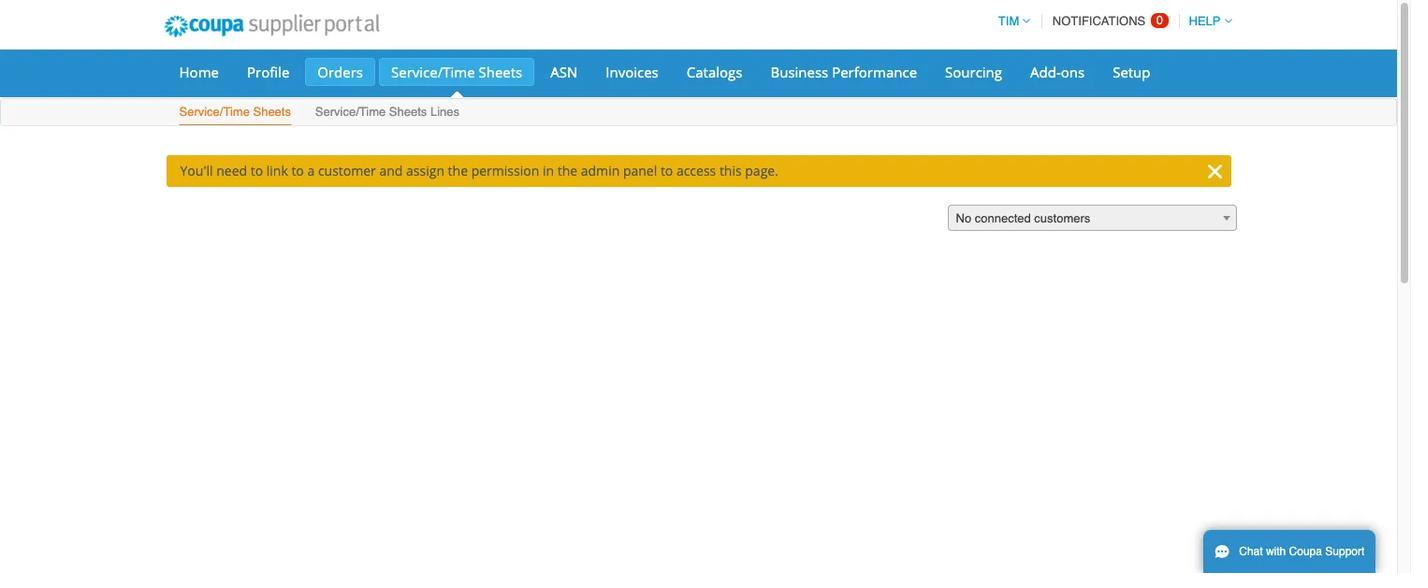 Task type: locate. For each thing, give the bounding box(es) containing it.
with
[[1266, 546, 1286, 559]]

1 horizontal spatial sheets
[[389, 105, 427, 119]]

0 horizontal spatial sheets
[[253, 105, 291, 119]]

page.
[[745, 162, 779, 180]]

to right panel
[[661, 162, 673, 180]]

1 horizontal spatial to
[[291, 162, 304, 180]]

connected
[[975, 212, 1031, 226]]

you'll
[[180, 162, 213, 180]]

the right the assign
[[448, 162, 468, 180]]

the right in
[[558, 162, 578, 180]]

sheets left the asn "link"
[[479, 63, 522, 81]]

1 to from the left
[[251, 162, 263, 180]]

ons
[[1061, 63, 1085, 81]]

home link
[[167, 58, 231, 86]]

service/time down the home link
[[179, 105, 250, 119]]

panel
[[623, 162, 657, 180]]

the
[[448, 162, 468, 180], [558, 162, 578, 180]]

2 horizontal spatial service/time
[[391, 63, 475, 81]]

0 horizontal spatial the
[[448, 162, 468, 180]]

business
[[771, 63, 829, 81]]

2 the from the left
[[558, 162, 578, 180]]

notifications
[[1053, 14, 1146, 28]]

to
[[251, 162, 263, 180], [291, 162, 304, 180], [661, 162, 673, 180]]

sheets for the left service/time sheets link
[[253, 105, 291, 119]]

service/time sheets down profile at the left of page
[[179, 105, 291, 119]]

invoices
[[606, 63, 659, 81]]

to left the link
[[251, 162, 263, 180]]

1 horizontal spatial service/time
[[315, 105, 386, 119]]

add-
[[1031, 63, 1061, 81]]

service/time up lines
[[391, 63, 475, 81]]

service/time sheets up lines
[[391, 63, 522, 81]]

3 to from the left
[[661, 162, 673, 180]]

0 horizontal spatial service/time sheets
[[179, 105, 291, 119]]

asn
[[551, 63, 578, 81]]

this
[[720, 162, 742, 180]]

2 horizontal spatial sheets
[[479, 63, 522, 81]]

link
[[267, 162, 288, 180]]

service/time inside service/time sheets lines link
[[315, 105, 386, 119]]

a
[[307, 162, 315, 180]]

business performance link
[[759, 58, 929, 86]]

service/time sheets link
[[379, 58, 535, 86], [178, 101, 292, 125]]

service/time sheets
[[391, 63, 522, 81], [179, 105, 291, 119]]

asn link
[[538, 58, 590, 86]]

service/time sheets link down profile at the left of page
[[178, 101, 292, 125]]

0 horizontal spatial service/time
[[179, 105, 250, 119]]

profile
[[247, 63, 289, 81]]

service/time for the left service/time sheets link
[[179, 105, 250, 119]]

navigation
[[990, 3, 1232, 39]]

sheets
[[479, 63, 522, 81], [253, 105, 291, 119], [389, 105, 427, 119]]

service/time down orders
[[315, 105, 386, 119]]

to left a
[[291, 162, 304, 180]]

sheets left lines
[[389, 105, 427, 119]]

coupa supplier portal image
[[151, 3, 392, 50]]

service/time sheets lines link
[[314, 101, 460, 125]]

1 horizontal spatial service/time sheets link
[[379, 58, 535, 86]]

setup
[[1113, 63, 1151, 81]]

1 horizontal spatial service/time sheets
[[391, 63, 522, 81]]

orders
[[318, 63, 363, 81]]

1 horizontal spatial the
[[558, 162, 578, 180]]

1 vertical spatial service/time sheets link
[[178, 101, 292, 125]]

service/time sheets link up lines
[[379, 58, 535, 86]]

2 horizontal spatial to
[[661, 162, 673, 180]]

sheets down profile link
[[253, 105, 291, 119]]

1 the from the left
[[448, 162, 468, 180]]

0
[[1157, 13, 1163, 27]]

add-ons
[[1031, 63, 1085, 81]]

help link
[[1181, 14, 1232, 28]]

admin
[[581, 162, 620, 180]]

home
[[179, 63, 219, 81]]

chat with coupa support
[[1239, 546, 1365, 559]]

service/time
[[391, 63, 475, 81], [179, 105, 250, 119], [315, 105, 386, 119]]

notifications 0
[[1053, 13, 1163, 28]]

0 horizontal spatial to
[[251, 162, 263, 180]]

service/time for service/time sheets lines link
[[315, 105, 386, 119]]

2 to from the left
[[291, 162, 304, 180]]



Task type: describe. For each thing, give the bounding box(es) containing it.
sheets for service/time sheets lines link
[[389, 105, 427, 119]]

0 vertical spatial service/time sheets
[[391, 63, 522, 81]]

support
[[1326, 546, 1365, 559]]

performance
[[832, 63, 917, 81]]

permission
[[471, 162, 539, 180]]

business performance
[[771, 63, 917, 81]]

help
[[1189, 14, 1221, 28]]

invoices link
[[594, 58, 671, 86]]

chat
[[1239, 546, 1263, 559]]

add-ons link
[[1018, 58, 1097, 86]]

no
[[956, 212, 972, 226]]

chat with coupa support button
[[1204, 531, 1376, 574]]

lines
[[430, 105, 460, 119]]

need
[[216, 162, 247, 180]]

sourcing
[[945, 63, 1002, 81]]

setup link
[[1101, 58, 1163, 86]]

sheets for the top service/time sheets link
[[479, 63, 522, 81]]

no connected customers
[[956, 212, 1091, 226]]

catalogs link
[[675, 58, 755, 86]]

No connected customers text field
[[949, 206, 1236, 232]]

profile link
[[235, 58, 302, 86]]

No connected customers field
[[948, 205, 1237, 232]]

service/time sheets lines
[[315, 105, 460, 119]]

customers
[[1035, 212, 1091, 226]]

orders link
[[305, 58, 375, 86]]

sourcing link
[[933, 58, 1015, 86]]

you'll need to link to a customer and assign the permission in the admin panel to access this page.
[[180, 162, 779, 180]]

1 vertical spatial service/time sheets
[[179, 105, 291, 119]]

in
[[543, 162, 554, 180]]

customer
[[318, 162, 376, 180]]

navigation containing notifications 0
[[990, 3, 1232, 39]]

coupa
[[1289, 546, 1322, 559]]

and
[[379, 162, 403, 180]]

service/time for the top service/time sheets link
[[391, 63, 475, 81]]

0 horizontal spatial service/time sheets link
[[178, 101, 292, 125]]

catalogs
[[687, 63, 743, 81]]

assign
[[406, 162, 445, 180]]

access
[[677, 162, 716, 180]]

0 vertical spatial service/time sheets link
[[379, 58, 535, 86]]



Task type: vqa. For each thing, say whether or not it's contained in the screenshot.
Risk & Compliance link
no



